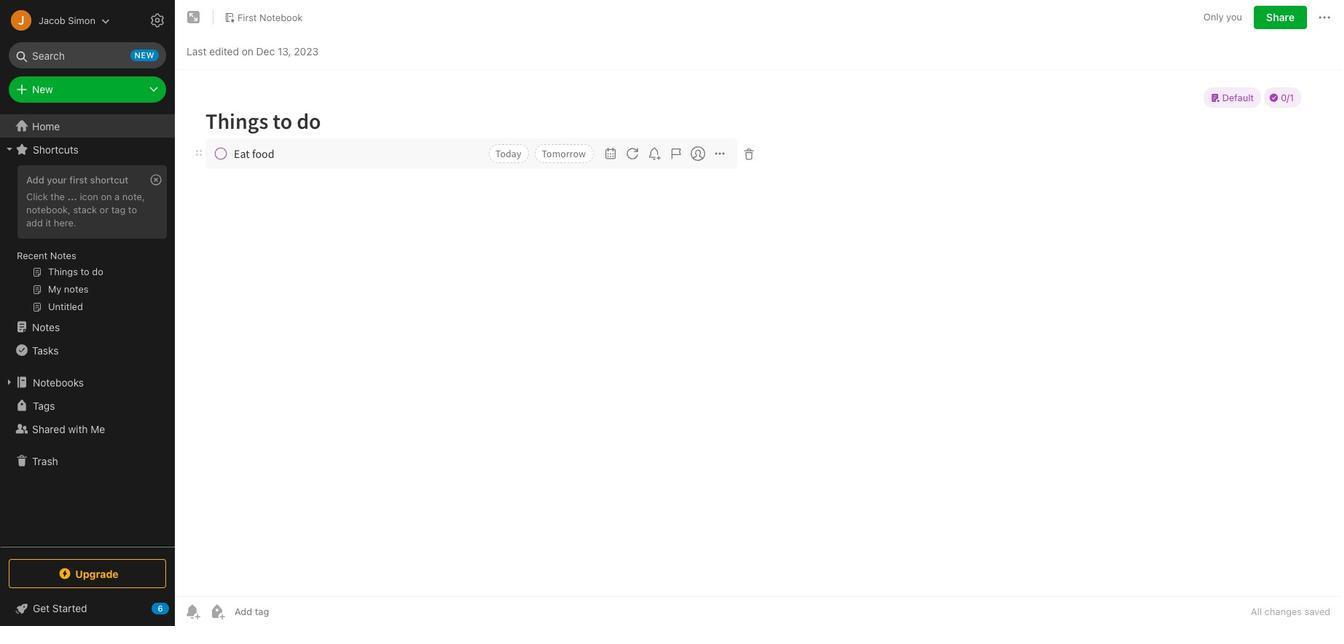 Task type: locate. For each thing, give the bounding box(es) containing it.
on left a
[[101, 191, 112, 202]]

expand notebooks image
[[4, 377, 15, 388]]

0 horizontal spatial on
[[101, 191, 112, 202]]

Account field
[[0, 6, 110, 35]]

notes
[[50, 250, 76, 262], [32, 321, 60, 333]]

upgrade
[[75, 568, 119, 580]]

note,
[[122, 191, 145, 202]]

1 vertical spatial notes
[[32, 321, 60, 333]]

0 vertical spatial notes
[[50, 250, 76, 262]]

changes
[[1264, 606, 1302, 618]]

recent
[[17, 250, 48, 262]]

tag
[[111, 204, 126, 216]]

you
[[1226, 11, 1242, 23]]

tags
[[33, 400, 55, 412]]

add tag image
[[208, 603, 226, 621]]

notes inside group
[[50, 250, 76, 262]]

on left dec in the left top of the page
[[242, 45, 253, 57]]

group
[[0, 161, 174, 321]]

shared
[[32, 423, 65, 435]]

on inside note window element
[[242, 45, 253, 57]]

1 vertical spatial on
[[101, 191, 112, 202]]

notes up tasks
[[32, 321, 60, 333]]

add
[[26, 217, 43, 229]]

home
[[32, 120, 60, 132]]

new
[[134, 50, 154, 60]]

your
[[47, 174, 67, 186]]

with
[[68, 423, 88, 435]]

tree
[[0, 114, 175, 546]]

More actions field
[[1316, 6, 1333, 29]]

icon
[[80, 191, 98, 202]]

add
[[26, 174, 44, 186]]

notebook,
[[26, 204, 71, 216]]

or
[[100, 204, 109, 216]]

only
[[1203, 11, 1224, 23]]

0 vertical spatial on
[[242, 45, 253, 57]]

shared with me
[[32, 423, 105, 435]]

expand note image
[[185, 9, 203, 26]]

1 horizontal spatial on
[[242, 45, 253, 57]]

note window element
[[175, 0, 1342, 627]]

all
[[1251, 606, 1262, 618]]

trash
[[32, 455, 58, 467]]

notes right recent
[[50, 250, 76, 262]]

first notebook
[[238, 11, 303, 23]]

on
[[242, 45, 253, 57], [101, 191, 112, 202]]

6
[[158, 604, 163, 613]]

started
[[52, 603, 87, 615]]

here.
[[54, 217, 76, 229]]

Note Editor text field
[[175, 70, 1342, 597]]



Task type: describe. For each thing, give the bounding box(es) containing it.
new button
[[9, 77, 166, 103]]

recent notes
[[17, 250, 76, 262]]

me
[[91, 423, 105, 435]]

simon
[[68, 14, 95, 26]]

Search text field
[[19, 42, 156, 68]]

click the ...
[[26, 191, 77, 202]]

home link
[[0, 114, 175, 138]]

Add tag field
[[233, 605, 342, 619]]

only you
[[1203, 11, 1242, 23]]

share button
[[1254, 6, 1307, 29]]

to
[[128, 204, 137, 216]]

the
[[51, 191, 65, 202]]

all changes saved
[[1251, 606, 1330, 618]]

notebooks
[[33, 376, 84, 389]]

notes inside "link"
[[32, 321, 60, 333]]

edited
[[209, 45, 239, 57]]

first notebook button
[[219, 7, 308, 28]]

Help and Learning task checklist field
[[0, 597, 175, 621]]

...
[[67, 191, 77, 202]]

shortcuts button
[[0, 138, 174, 161]]

shortcut
[[90, 174, 128, 186]]

first
[[69, 174, 88, 186]]

last
[[187, 45, 206, 57]]

add a reminder image
[[184, 603, 201, 621]]

click
[[26, 191, 48, 202]]

shortcuts
[[33, 143, 79, 156]]

2023
[[294, 45, 319, 57]]

jacob simon
[[39, 14, 95, 26]]

13,
[[278, 45, 291, 57]]

it
[[46, 217, 51, 229]]

dec
[[256, 45, 275, 57]]

jacob
[[39, 14, 65, 26]]

new search field
[[19, 42, 159, 68]]

last edited on dec 13, 2023
[[187, 45, 319, 57]]

shared with me link
[[0, 417, 174, 441]]

upgrade button
[[9, 560, 166, 589]]

new
[[32, 83, 53, 95]]

tree containing home
[[0, 114, 175, 546]]

notebook
[[259, 11, 303, 23]]

on inside icon on a note, notebook, stack or tag to add it here.
[[101, 191, 112, 202]]

share
[[1266, 11, 1295, 23]]

add your first shortcut
[[26, 174, 128, 186]]

get
[[33, 603, 50, 615]]

stack
[[73, 204, 97, 216]]

tasks button
[[0, 339, 174, 362]]

tasks
[[32, 344, 59, 357]]

trash link
[[0, 450, 174, 473]]

first
[[238, 11, 257, 23]]

click to collapse image
[[169, 600, 180, 617]]

more actions image
[[1316, 9, 1333, 26]]

a
[[114, 191, 120, 202]]

notebooks link
[[0, 371, 174, 394]]

notes link
[[0, 315, 174, 339]]

group containing add your first shortcut
[[0, 161, 174, 321]]

get started
[[33, 603, 87, 615]]

tags button
[[0, 394, 174, 417]]

settings image
[[149, 12, 166, 29]]

icon on a note, notebook, stack or tag to add it here.
[[26, 191, 145, 229]]

saved
[[1304, 606, 1330, 618]]



Task type: vqa. For each thing, say whether or not it's contained in the screenshot.
Get
yes



